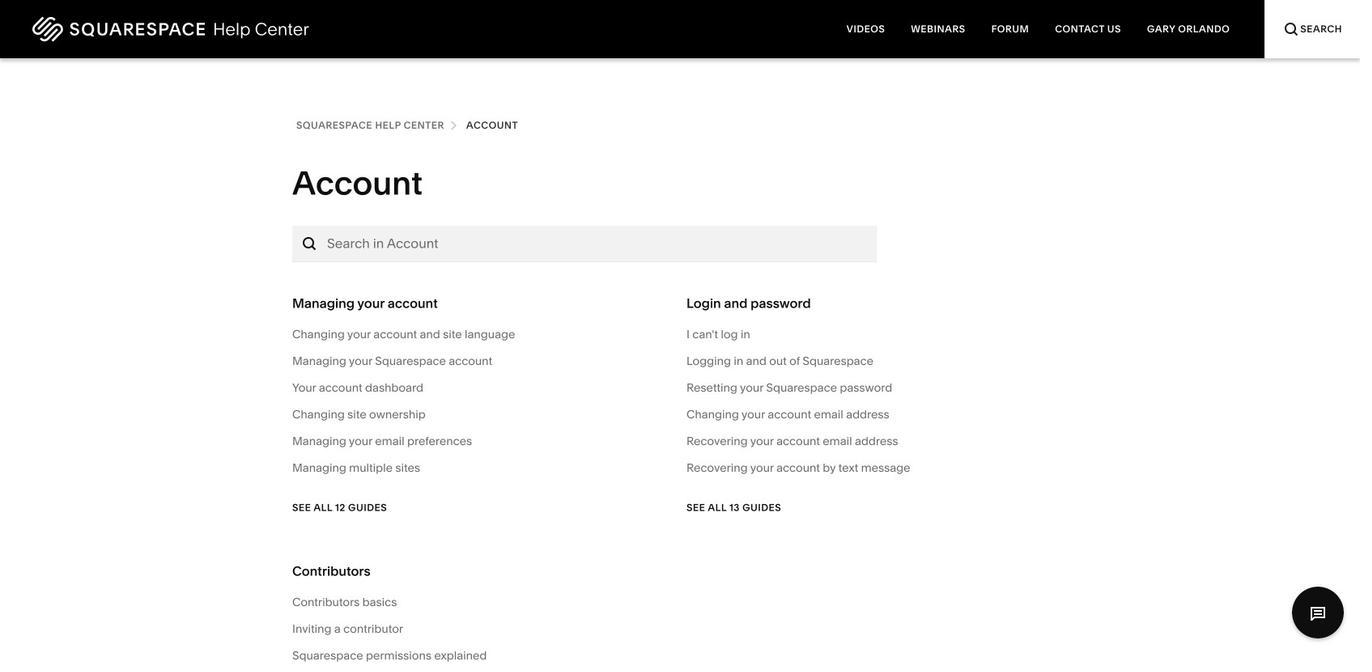 Task type: locate. For each thing, give the bounding box(es) containing it.
Search in Account field
[[327, 236, 869, 251]]

main content
[[0, 0, 1360, 670]]



Task type: vqa. For each thing, say whether or not it's contained in the screenshot.
Search in Account field
yes



